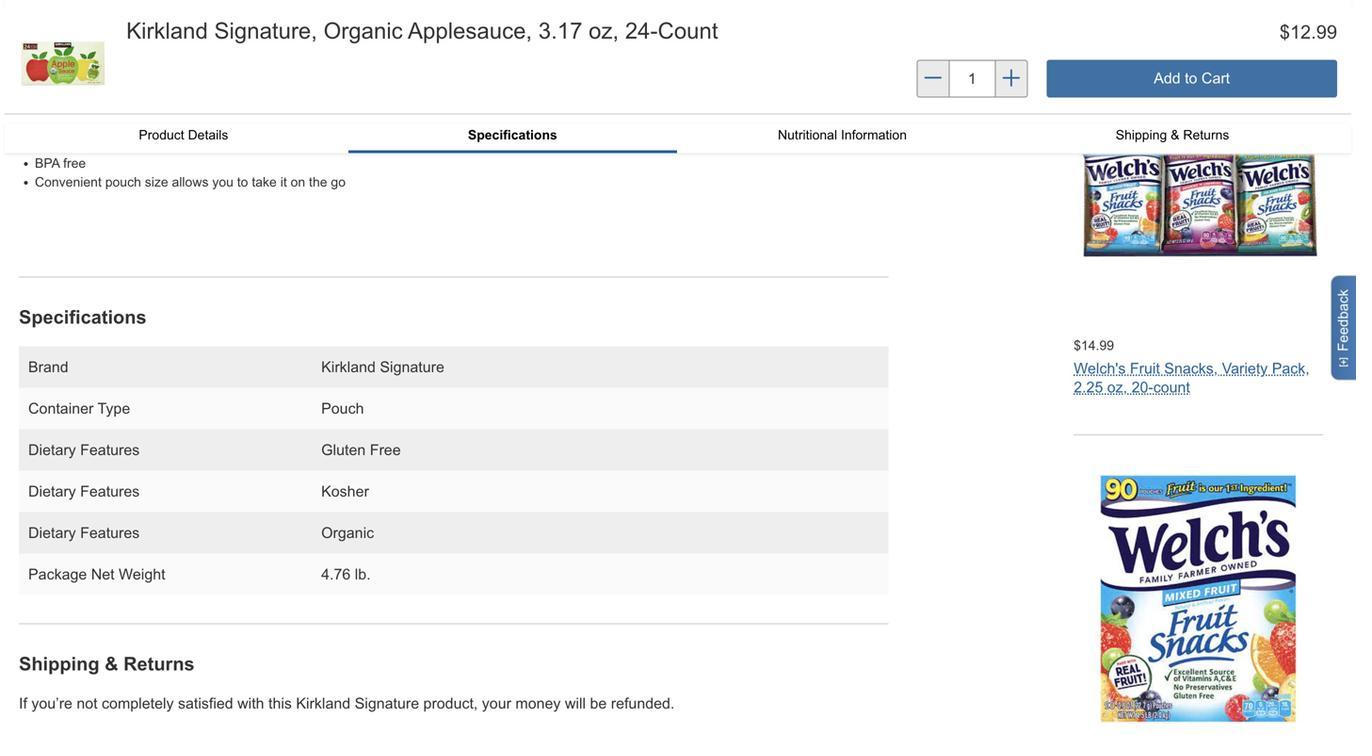 Task type: locate. For each thing, give the bounding box(es) containing it.
pouch
[[157, 81, 193, 95], [105, 175, 141, 189]]

returns up completely at the bottom of the page
[[124, 653, 195, 674]]

shipping & returns down also
[[1116, 128, 1230, 142]]

shipping & returns link
[[1008, 124, 1338, 146]]

0 horizontal spatial product
[[19, 20, 90, 41]]

2 vertical spatial dietary
[[28, 524, 76, 541]]

kirkland up pouch
[[321, 358, 376, 375]]

0 vertical spatial dietary features
[[28, 441, 140, 458]]

1 vertical spatial shipping
[[19, 653, 99, 674]]

shipping up you're
[[19, 653, 99, 674]]

signature,
[[214, 18, 317, 43]]

1 vertical spatial dietary features
[[28, 483, 140, 500]]

0 vertical spatial pouch
[[157, 81, 193, 95]]

your
[[482, 695, 512, 712]]

organic
[[324, 18, 403, 43], [35, 99, 81, 114], [321, 524, 374, 541]]

picked
[[71, 118, 109, 133]]

signature left product,
[[355, 695, 419, 712]]

specifications link
[[348, 124, 677, 150]]

0 vertical spatial product
[[19, 20, 90, 41]]

1 vertical spatial signature
[[355, 695, 419, 712]]

container type
[[28, 400, 130, 417]]

package
[[28, 566, 87, 583]]

snacks,
[[1165, 360, 1219, 377]]

applesauce
[[84, 99, 153, 114]]

0 horizontal spatial &
[[105, 653, 118, 674]]

feedback
[[1336, 289, 1352, 351]]

0 vertical spatial returns
[[1184, 128, 1230, 142]]

product details
[[19, 20, 157, 41], [139, 128, 228, 142]]

1 vertical spatial organic
[[35, 99, 81, 114]]

3 dietary from the top
[[28, 524, 76, 541]]

0 vertical spatial details
[[95, 20, 157, 41]]

bpa free convenient pouch size allows you to take it on the go
[[35, 156, 346, 189]]

shipping
[[1116, 128, 1168, 142], [19, 653, 99, 674]]

2 vertical spatial kirkland
[[296, 695, 351, 712]]

1 dietary features from the top
[[28, 441, 140, 458]]

1 horizontal spatial details
[[188, 128, 228, 142]]

specifications
[[468, 128, 558, 142], [19, 307, 147, 327]]

3.17
[[539, 18, 583, 43], [35, 81, 61, 95]]

count inside 24-count 3.17 oz. squeezable pouch organic applesauce hand-picked usa grown apples
[[54, 62, 86, 76]]

1 vertical spatial count
[[1154, 379, 1191, 396]]

usa
[[113, 118, 139, 133]]

count up oz.
[[54, 62, 86, 76]]

dietary for gluten free
[[28, 441, 76, 458]]

kirkland for kirkland signature
[[321, 358, 376, 375]]

1 horizontal spatial shipping
[[1116, 128, 1168, 142]]

0 vertical spatial &
[[1171, 128, 1180, 142]]

$14.99 welch's fruit snacks, variety pack, 2.25 oz, 20-count
[[1074, 338, 1310, 396]]

1 vertical spatial specifications
[[19, 307, 147, 327]]

product details up bpa free convenient pouch size allows you to take it on the go
[[139, 128, 228, 142]]

0 vertical spatial features
[[80, 441, 140, 458]]

1 horizontal spatial count
[[1154, 379, 1191, 396]]

features for gluten free
[[80, 441, 140, 458]]

1 vertical spatial pouch
[[105, 175, 141, 189]]

dietary for organic
[[28, 524, 76, 541]]

brand
[[28, 358, 68, 375]]

1 vertical spatial &
[[105, 653, 118, 674]]

shipping & returns
[[1116, 128, 1230, 142], [19, 653, 195, 674]]

2 dietary features from the top
[[28, 483, 140, 500]]

None button
[[1047, 60, 1338, 98]]

1 horizontal spatial 3.17
[[539, 18, 583, 43]]

1 horizontal spatial oz,
[[1108, 379, 1128, 396]]

None telephone field
[[950, 60, 995, 98]]

0 vertical spatial 24-
[[625, 18, 658, 43]]

the
[[309, 175, 327, 189]]

oz.
[[64, 81, 82, 95]]

returns inside shipping & returns link
[[1184, 128, 1230, 142]]

0 vertical spatial kirkland
[[126, 18, 208, 43]]

0 vertical spatial shipping & returns
[[1116, 128, 1230, 142]]

details up the squeezable
[[95, 20, 157, 41]]

1 features from the top
[[80, 441, 140, 458]]

3 features from the top
[[80, 524, 140, 541]]

1 vertical spatial 24-
[[35, 62, 54, 76]]

this
[[269, 695, 292, 712]]

1 vertical spatial features
[[80, 483, 140, 500]]

product
[[19, 20, 90, 41], [139, 128, 184, 142]]

kirkland
[[126, 18, 208, 43], [321, 358, 376, 375], [296, 695, 351, 712]]

0 vertical spatial specifications
[[468, 128, 558, 142]]

gluten
[[321, 441, 366, 458]]

1 horizontal spatial &
[[1171, 128, 1180, 142]]

returns down bought
[[1184, 128, 1230, 142]]

0 vertical spatial count
[[54, 62, 86, 76]]

not
[[77, 695, 98, 712]]

1 vertical spatial 3.17
[[35, 81, 61, 95]]

0 horizontal spatial 3.17
[[35, 81, 61, 95]]

2 features from the top
[[80, 483, 140, 500]]

kirkland signature, organic applesauce, 3.17 oz, 24-count
[[126, 18, 719, 43]]

dietary features for kosher
[[28, 483, 140, 500]]

&
[[1171, 128, 1180, 142], [105, 653, 118, 674]]

shipping & returns up not in the bottom left of the page
[[19, 653, 195, 674]]

2 dietary from the top
[[28, 483, 76, 500]]

details
[[95, 20, 157, 41], [188, 128, 228, 142]]

kirkland up the squeezable
[[126, 18, 208, 43]]

count
[[54, 62, 86, 76], [1154, 379, 1191, 396]]

dietary features
[[28, 441, 140, 458], [28, 483, 140, 500], [28, 524, 140, 541]]

oz, left 20-
[[1108, 379, 1128, 396]]

1 dietary from the top
[[28, 441, 76, 458]]

0 vertical spatial oz,
[[589, 18, 619, 43]]

product up oz.
[[19, 20, 90, 41]]

pouch left size
[[105, 175, 141, 189]]

gluten free
[[321, 441, 401, 458]]

dietary features for gluten free
[[28, 441, 140, 458]]

1 vertical spatial oz,
[[1108, 379, 1128, 396]]

lb.
[[355, 566, 371, 583]]

returns
[[1184, 128, 1230, 142], [124, 653, 195, 674]]

shipping down members also bought
[[1116, 128, 1168, 142]]

signature up 'free'
[[380, 358, 445, 375]]

3.17 right applesauce,
[[539, 18, 583, 43]]

pouch inside bpa free convenient pouch size allows you to take it on the go
[[105, 175, 141, 189]]

organic inside 24-count 3.17 oz. squeezable pouch organic applesauce hand-picked usa grown apples
[[35, 99, 81, 114]]

completely
[[102, 695, 174, 712]]

24-
[[625, 18, 658, 43], [35, 62, 54, 76]]

3.17 left oz.
[[35, 81, 61, 95]]

dietary features for organic
[[28, 524, 140, 541]]

1 vertical spatial dietary
[[28, 483, 76, 500]]

0 vertical spatial organic
[[324, 18, 403, 43]]

1 horizontal spatial product
[[139, 128, 184, 142]]

0 horizontal spatial pouch
[[105, 175, 141, 189]]

1 horizontal spatial specifications
[[468, 128, 558, 142]]

kirkland signature
[[321, 358, 445, 375]]

product,
[[424, 695, 478, 712]]

& up completely at the bottom of the page
[[105, 653, 118, 674]]

product details link
[[19, 124, 348, 146]]

2.25
[[1074, 379, 1104, 396]]

oz,
[[589, 18, 619, 43], [1108, 379, 1128, 396]]

0 vertical spatial signature
[[380, 358, 445, 375]]

details up bpa free convenient pouch size allows you to take it on the go
[[188, 128, 228, 142]]

information
[[841, 128, 907, 142]]

oz, left count
[[589, 18, 619, 43]]

pouch up the grown
[[157, 81, 193, 95]]

nutritional information link
[[677, 124, 1008, 146]]

bpa
[[35, 156, 60, 171]]

& down bought
[[1171, 128, 1180, 142]]

1 vertical spatial kirkland
[[321, 358, 376, 375]]

0 horizontal spatial specifications
[[19, 307, 147, 327]]

welch's fruit snacks, .8 oz, 90-count image
[[1074, 474, 1324, 723]]

kirkland signature, organic applesauce, 3.17 oz, 24-count image
[[19, 19, 108, 108]]

1 horizontal spatial 24-
[[625, 18, 658, 43]]

product up size
[[139, 128, 184, 142]]

also
[[1141, 47, 1169, 64]]

2 vertical spatial dietary features
[[28, 524, 140, 541]]

variety
[[1223, 360, 1269, 377]]

signature
[[380, 358, 445, 375], [355, 695, 419, 712]]

features
[[80, 441, 140, 458], [80, 483, 140, 500], [80, 524, 140, 541]]

2 vertical spatial features
[[80, 524, 140, 541]]

4.76
[[321, 566, 351, 583]]

count down the snacks,
[[1154, 379, 1191, 396]]

1 horizontal spatial returns
[[1184, 128, 1230, 142]]

0 vertical spatial dietary
[[28, 441, 76, 458]]

0 horizontal spatial 24-
[[35, 62, 54, 76]]

size
[[145, 175, 168, 189]]

1 horizontal spatial pouch
[[157, 81, 193, 95]]

0 horizontal spatial shipping & returns
[[19, 653, 195, 674]]

0 horizontal spatial returns
[[124, 653, 195, 674]]

go
[[331, 175, 346, 189]]

dietary
[[28, 441, 76, 458], [28, 483, 76, 500], [28, 524, 76, 541]]

product details up oz.
[[19, 20, 157, 41]]

3 dietary features from the top
[[28, 524, 140, 541]]

0 horizontal spatial shipping
[[19, 653, 99, 674]]

welch's fruit snacks, variety pack, 2.25 oz, 20-count image
[[1074, 66, 1324, 316]]

1 vertical spatial product
[[139, 128, 184, 142]]

4.76 lb.
[[321, 566, 371, 583]]

0 horizontal spatial details
[[95, 20, 157, 41]]

kirkland right the this
[[296, 695, 351, 712]]

0 horizontal spatial count
[[54, 62, 86, 76]]

2 vertical spatial organic
[[321, 524, 374, 541]]

welch's
[[1074, 360, 1126, 377]]



Task type: describe. For each thing, give the bounding box(es) containing it.
pouch
[[321, 400, 364, 417]]

members also bought
[[1074, 47, 1219, 64]]

free
[[370, 441, 401, 458]]

if you're not completely satisfied with this kirkland signature product, your money will be refunded.
[[19, 695, 675, 712]]

on
[[291, 175, 305, 189]]

package net weight
[[28, 566, 165, 583]]

1 vertical spatial returns
[[124, 653, 195, 674]]

kosher
[[321, 483, 369, 500]]

24- inside 24-count 3.17 oz. squeezable pouch organic applesauce hand-picked usa grown apples
[[35, 62, 54, 76]]

count inside $14.99 welch's fruit snacks, variety pack, 2.25 oz, 20-count
[[1154, 379, 1191, 396]]

kirkland for kirkland signature, organic applesauce, 3.17 oz, 24-count
[[126, 18, 208, 43]]

take
[[252, 175, 277, 189]]

weight
[[119, 566, 165, 583]]

1 vertical spatial shipping & returns
[[19, 653, 195, 674]]

it
[[281, 175, 287, 189]]

feedback link
[[1331, 275, 1357, 381]]

nutritional
[[778, 128, 838, 142]]

$
[[1280, 22, 1291, 42]]

net
[[91, 566, 115, 583]]

1 horizontal spatial shipping & returns
[[1116, 128, 1230, 142]]

$14.99
[[1074, 338, 1115, 353]]

24-count 3.17 oz. squeezable pouch organic applesauce hand-picked usa grown apples
[[35, 62, 221, 133]]

dietary for kosher
[[28, 483, 76, 500]]

to
[[237, 175, 248, 189]]

money
[[516, 695, 561, 712]]

0 vertical spatial product details
[[19, 20, 157, 41]]

oz, inside $14.99 welch's fruit snacks, variety pack, 2.25 oz, 20-count
[[1108, 379, 1128, 396]]

allows
[[172, 175, 209, 189]]

specifications inside specifications link
[[468, 128, 558, 142]]

welch's fruit snacks, variety pack, 2.25 oz, 20-count link
[[1074, 360, 1310, 396]]

0 vertical spatial 3.17
[[539, 18, 583, 43]]

apples
[[182, 118, 221, 133]]

0 vertical spatial shipping
[[1116, 128, 1168, 142]]

type
[[98, 400, 130, 417]]

nutritional information
[[778, 128, 907, 142]]

fruit
[[1131, 360, 1161, 377]]

be
[[590, 695, 607, 712]]

1 vertical spatial details
[[188, 128, 228, 142]]

0 horizontal spatial oz,
[[589, 18, 619, 43]]

1 vertical spatial product details
[[139, 128, 228, 142]]

refunded.
[[611, 695, 675, 712]]

with
[[238, 695, 264, 712]]

convenient
[[35, 175, 102, 189]]

container
[[28, 400, 94, 417]]

squeezable
[[85, 81, 153, 95]]

you
[[212, 175, 234, 189]]

members
[[1074, 47, 1137, 64]]

pouch inside 24-count 3.17 oz. squeezable pouch organic applesauce hand-picked usa grown apples
[[157, 81, 193, 95]]

features for organic
[[80, 524, 140, 541]]

you're
[[31, 695, 72, 712]]

features for kosher
[[80, 483, 140, 500]]

free
[[63, 156, 86, 171]]

count
[[658, 18, 719, 43]]

grown
[[143, 118, 179, 133]]

satisfied
[[178, 695, 233, 712]]

will
[[565, 695, 586, 712]]

bought
[[1173, 47, 1219, 64]]

12.99
[[1291, 22, 1338, 42]]

applesauce,
[[408, 18, 532, 43]]

if
[[19, 695, 27, 712]]

pack,
[[1273, 360, 1310, 377]]

hand-
[[35, 118, 71, 133]]

20-
[[1132, 379, 1154, 396]]

3.17 inside 24-count 3.17 oz. squeezable pouch organic applesauce hand-picked usa grown apples
[[35, 81, 61, 95]]



Task type: vqa. For each thing, say whether or not it's contained in the screenshot.
"24-"
yes



